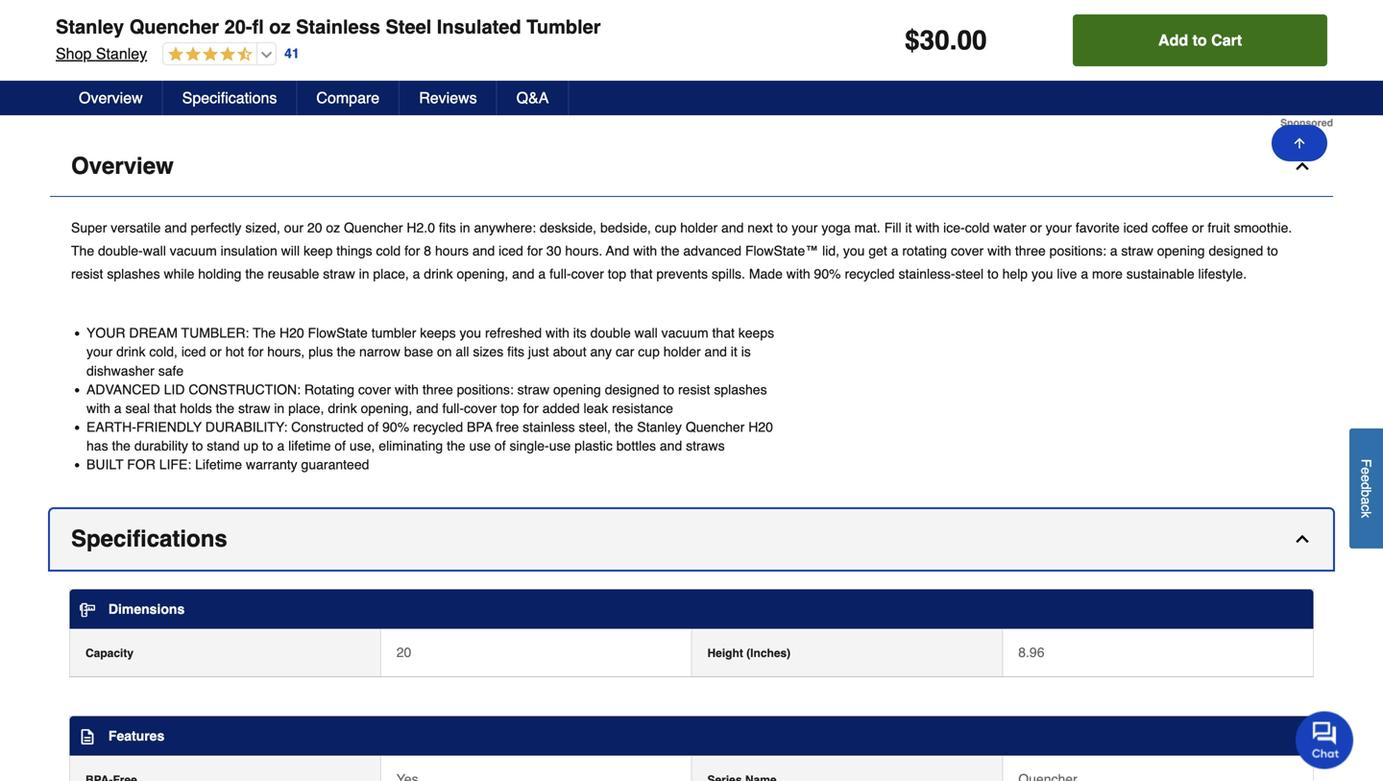 Task type: describe. For each thing, give the bounding box(es) containing it.
reviews
[[419, 89, 477, 107]]

double-
[[98, 243, 143, 259]]

constructed
[[291, 419, 364, 435]]

fits inside super versatile and perfectly sized, our 20 oz quencher h2.0 fits in anywhere: deskside, bedside, cup holder and next to your yoga mat. fill it with ice-cold water or your favorite iced coffee or fruit smoothie. the double-wall vacuum insulation will keep things cold for 8 hours and iced for 30 hours. and with the advanced flowstate™ lid, you get a rotating cover with three positions: a straw opening designed to resist splashes while holding the reusable straw in place, a drink opening, and a full-cover top that prevents spills. made with 90% recycled stainless-steel to help you live a more sustainable lifestyle.
[[439, 220, 456, 235]]

compare button
[[297, 81, 400, 115]]

shop stanley
[[56, 45, 147, 62]]

sized,
[[245, 220, 280, 235]]

d
[[1359, 482, 1374, 490]]

life:
[[159, 457, 191, 472]]

splashes inside your dream tumbler: the h20 flowstate tumbler keeps you refreshed with its double wall vacuum that keeps your drink cold, iced or hot for hours, plus the narrow base on all sizes fits just about any car cup holder and it is dishwasher safe advanced lid construction: rotating cover with three positions: straw opening designed to resist splashes with a seal that holds the straw in place, drink opening, and full-cover top for added leak resistance earth-friendly durability: constructed of 90% recycled bpa free stainless steel, the stanley quencher h20 has the durability to stand up to a lifetime of use, eliminating the use of single-use plastic bottles and straws built for life: lifetime warranty guaranteed
[[714, 382, 767, 397]]

splashes inside super versatile and perfectly sized, our 20 oz quencher h2.0 fits in anywhere: deskside, bedside, cup holder and next to your yoga mat. fill it with ice-cold water or your favorite iced coffee or fruit smoothie. the double-wall vacuum insulation will keep things cold for 8 hours and iced for 30 hours. and with the advanced flowstate™ lid, you get a rotating cover with three positions: a straw opening designed to resist splashes while holding the reusable straw in place, a drink opening, and a full-cover top that prevents spills. made with 90% recycled stainless-steel to help you live a more sustainable lifestyle.
[[107, 266, 160, 282]]

add to cart button
[[1073, 14, 1328, 66]]

the up bottles
[[615, 419, 634, 435]]

cart
[[1212, 31, 1242, 49]]

prevents
[[657, 266, 708, 282]]

0 vertical spatial specifications button
[[163, 81, 297, 115]]

2 use from the left
[[549, 438, 571, 454]]

with up earth-
[[86, 401, 110, 416]]

rotating
[[304, 382, 355, 397]]

0 vertical spatial h20
[[280, 325, 304, 341]]

tumbler:
[[181, 325, 249, 341]]

eliminating
[[379, 438, 443, 454]]

smoothie.
[[1234, 220, 1293, 235]]

1 vertical spatial you
[[1032, 266, 1054, 282]]

height (inches)
[[708, 646, 791, 660]]

1 vertical spatial specifications button
[[50, 509, 1334, 570]]

cup inside your dream tumbler: the h20 flowstate tumbler keeps you refreshed with its double wall vacuum that keeps your drink cold, iced or hot for hours, plus the narrow base on all sizes fits just about any car cup holder and it is dishwasher safe advanced lid construction: rotating cover with three positions: straw opening designed to resist splashes with a seal that holds the straw in place, drink opening, and full-cover top for added leak resistance earth-friendly durability: constructed of 90% recycled bpa free stainless steel, the stanley quencher h20 has the durability to stand up to a lifetime of use, eliminating the use of single-use plastic bottles and straws built for life: lifetime warranty guaranteed
[[638, 344, 660, 359]]

the up prevents on the top of the page
[[661, 243, 680, 259]]

a right live
[[1081, 266, 1089, 282]]

1 horizontal spatial your
[[792, 220, 818, 235]]

f
[[1359, 459, 1374, 467]]

1 horizontal spatial of
[[368, 419, 379, 435]]

a down h2.0
[[413, 266, 420, 282]]

with up about
[[546, 325, 570, 341]]

advanced
[[683, 243, 742, 259]]

three inside your dream tumbler: the h20 flowstate tumbler keeps you refreshed with its double wall vacuum that keeps your drink cold, iced or hot for hours, plus the narrow base on all sizes fits just about any car cup holder and it is dishwasher safe advanced lid construction: rotating cover with three positions: straw opening designed to resist splashes with a seal that holds the straw in place, drink opening, and full-cover top for added leak resistance earth-friendly durability: constructed of 90% recycled bpa free stainless steel, the stanley quencher h20 has the durability to stand up to a lifetime of use, eliminating the use of single-use plastic bottles and straws built for life: lifetime warranty guaranteed
[[423, 382, 453, 397]]

your inside your dream tumbler: the h20 flowstate tumbler keeps you refreshed with its double wall vacuum that keeps your drink cold, iced or hot for hours, plus the narrow base on all sizes fits just about any car cup holder and it is dishwasher safe advanced lid construction: rotating cover with three positions: straw opening designed to resist splashes with a seal that holds the straw in place, drink opening, and full-cover top for added leak resistance earth-friendly durability: constructed of 90% recycled bpa free stainless steel, the stanley quencher h20 has the durability to stand up to a lifetime of use, eliminating the use of single-use plastic bottles and straws built for life: lifetime warranty guaranteed
[[86, 344, 113, 359]]

things
[[337, 243, 372, 259]]

hours
[[435, 243, 469, 259]]

up
[[243, 438, 258, 454]]

stanley inside your dream tumbler: the h20 flowstate tumbler keeps you refreshed with its double wall vacuum that keeps your drink cold, iced or hot for hours, plus the narrow base on all sizes fits just about any car cup holder and it is dishwasher safe advanced lid construction: rotating cover with three positions: straw opening designed to resist splashes with a seal that holds the straw in place, drink opening, and full-cover top for added leak resistance earth-friendly durability: constructed of 90% recycled bpa free stainless steel, the stanley quencher h20 has the durability to stand up to a lifetime of use, eliminating the use of single-use plastic bottles and straws built for life: lifetime warranty guaranteed
[[637, 419, 682, 435]]

8.96
[[1019, 645, 1045, 660]]

hours.
[[565, 243, 603, 259]]

car
[[616, 344, 635, 359]]

0 horizontal spatial of
[[335, 438, 346, 454]]

1 vertical spatial drink
[[116, 344, 146, 359]]

1 horizontal spatial you
[[843, 243, 865, 259]]

iced inside your dream tumbler: the h20 flowstate tumbler keeps you refreshed with its double wall vacuum that keeps your drink cold, iced or hot for hours, plus the narrow base on all sizes fits just about any car cup holder and it is dishwasher safe advanced lid construction: rotating cover with three positions: straw opening designed to resist splashes with a seal that holds the straw in place, drink opening, and full-cover top for added leak resistance earth-friendly durability: constructed of 90% recycled bpa free stainless steel, the stanley quencher h20 has the durability to stand up to a lifetime of use, eliminating the use of single-use plastic bottles and straws built for life: lifetime warranty guaranteed
[[181, 344, 206, 359]]

1 vertical spatial overview button
[[50, 136, 1334, 197]]

place, inside super versatile and perfectly sized, our 20 oz quencher h2.0 fits in anywhere: deskside, bedside, cup holder and next to your yoga mat. fill it with ice-cold water or your favorite iced coffee or fruit smoothie. the double-wall vacuum insulation will keep things cold for 8 hours and iced for 30 hours. and with the advanced flowstate™ lid, you get a rotating cover with three positions: a straw opening designed to resist splashes while holding the reusable straw in place, a drink opening, and a full-cover top that prevents spills. made with 90% recycled stainless-steel to help you live a more sustainable lifestyle.
[[373, 266, 409, 282]]

height
[[708, 646, 743, 660]]

recycled inside super versatile and perfectly sized, our 20 oz quencher h2.0 fits in anywhere: deskside, bedside, cup holder and next to your yoga mat. fill it with ice-cold water or your favorite iced coffee or fruit smoothie. the double-wall vacuum insulation will keep things cold for 8 hours and iced for 30 hours. and with the advanced flowstate™ lid, you get a rotating cover with three positions: a straw opening designed to resist splashes while holding the reusable straw in place, a drink opening, and a full-cover top that prevents spills. made with 90% recycled stainless-steel to help you live a more sustainable lifestyle.
[[845, 266, 895, 282]]

0 vertical spatial stanley
[[56, 16, 124, 38]]

$ 30 . 00
[[905, 25, 987, 56]]

2 vertical spatial drink
[[328, 401, 357, 416]]

to left the stand
[[192, 438, 203, 454]]

for up stainless
[[523, 401, 539, 416]]

wall inside your dream tumbler: the h20 flowstate tumbler keeps you refreshed with its double wall vacuum that keeps your drink cold, iced or hot for hours, plus the narrow base on all sizes fits just about any car cup holder and it is dishwasher safe advanced lid construction: rotating cover with three positions: straw opening designed to resist splashes with a seal that holds the straw in place, drink opening, and full-cover top for added leak resistance earth-friendly durability: constructed of 90% recycled bpa free stainless steel, the stanley quencher h20 has the durability to stand up to a lifetime of use, eliminating the use of single-use plastic bottles and straws built for life: lifetime warranty guaranteed
[[635, 325, 658, 341]]

cover up bpa
[[464, 401, 497, 416]]

its
[[573, 325, 587, 341]]

for left 8
[[405, 243, 420, 259]]

it inside your dream tumbler: the h20 flowstate tumbler keeps you refreshed with its double wall vacuum that keeps your drink cold, iced or hot for hours, plus the narrow base on all sizes fits just about any car cup holder and it is dishwasher safe advanced lid construction: rotating cover with three positions: straw opening designed to resist splashes with a seal that holds the straw in place, drink opening, and full-cover top for added leak resistance earth-friendly durability: constructed of 90% recycled bpa free stainless steel, the stanley quencher h20 has the durability to stand up to a lifetime of use, eliminating the use of single-use plastic bottles and straws built for life: lifetime warranty guaranteed
[[731, 344, 738, 359]]

stand
[[207, 438, 240, 454]]

20 inside super versatile and perfectly sized, our 20 oz quencher h2.0 fits in anywhere: deskside, bedside, cup holder and next to your yoga mat. fill it with ice-cold water or your favorite iced coffee or fruit smoothie. the double-wall vacuum insulation will keep things cold for 8 hours and iced for 30 hours. and with the advanced flowstate™ lid, you get a rotating cover with three positions: a straw opening designed to resist splashes while holding the reusable straw in place, a drink opening, and a full-cover top that prevents spills. made with 90% recycled stainless-steel to help you live a more sustainable lifestyle.
[[307, 220, 322, 235]]

holding
[[198, 266, 242, 282]]

notes image
[[80, 729, 95, 745]]

versatile
[[111, 220, 161, 235]]

your dream tumbler: the h20 flowstate tumbler keeps you refreshed with its double wall vacuum that keeps your drink cold, iced or hot for hours, plus the narrow base on all sizes fits just about any car cup holder and it is dishwasher safe advanced lid construction: rotating cover with three positions: straw opening designed to resist splashes with a seal that holds the straw in place, drink opening, and full-cover top for added leak resistance earth-friendly durability: constructed of 90% recycled bpa free stainless steel, the stanley quencher h20 has the durability to stand up to a lifetime of use, eliminating the use of single-use plastic bottles and straws built for life: lifetime warranty guaranteed
[[86, 325, 775, 472]]

is
[[741, 344, 751, 359]]

2 horizontal spatial iced
[[1124, 220, 1148, 235]]

with right and
[[633, 243, 657, 259]]

mat.
[[855, 220, 881, 235]]

fl
[[252, 16, 264, 38]]

f e e d b a c k button
[[1350, 428, 1384, 548]]

2 horizontal spatial your
[[1046, 220, 1072, 235]]

compare
[[316, 89, 380, 107]]

stanley quencher 20-fl oz stainless steel insulated tumbler
[[56, 16, 601, 38]]

2 horizontal spatial that
[[712, 325, 735, 341]]

help
[[1003, 266, 1028, 282]]

designed inside your dream tumbler: the h20 flowstate tumbler keeps you refreshed with its double wall vacuum that keeps your drink cold, iced or hot for hours, plus the narrow base on all sizes fits just about any car cup holder and it is dishwasher safe advanced lid construction: rotating cover with three positions: straw opening designed to resist splashes with a seal that holds the straw in place, drink opening, and full-cover top for added leak resistance earth-friendly durability: constructed of 90% recycled bpa free stainless steel, the stanley quencher h20 has the durability to stand up to a lifetime of use, eliminating the use of single-use plastic bottles and straws built for life: lifetime warranty guaranteed
[[605, 382, 660, 397]]

coffee
[[1152, 220, 1189, 235]]

made
[[749, 266, 783, 282]]

add to cart
[[1159, 31, 1242, 49]]

straw up sustainable
[[1122, 243, 1154, 259]]

straw up the added
[[518, 382, 550, 397]]

opening, inside your dream tumbler: the h20 flowstate tumbler keeps you refreshed with its double wall vacuum that keeps your drink cold, iced or hot for hours, plus the narrow base on all sizes fits just about any car cup holder and it is dishwasher safe advanced lid construction: rotating cover with three positions: straw opening designed to resist splashes with a seal that holds the straw in place, drink opening, and full-cover top for added leak resistance earth-friendly durability: constructed of 90% recycled bpa free stainless steel, the stanley quencher h20 has the durability to stand up to a lifetime of use, eliminating the use of single-use plastic bottles and straws built for life: lifetime warranty guaranteed
[[361, 401, 412, 416]]

2 horizontal spatial of
[[495, 438, 506, 454]]

or inside your dream tumbler: the h20 flowstate tumbler keeps you refreshed with its double wall vacuum that keeps your drink cold, iced or hot for hours, plus the narrow base on all sizes fits just about any car cup holder and it is dishwasher safe advanced lid construction: rotating cover with three positions: straw opening designed to resist splashes with a seal that holds the straw in place, drink opening, and full-cover top for added leak resistance earth-friendly durability: constructed of 90% recycled bpa free stainless steel, the stanley quencher h20 has the durability to stand up to a lifetime of use, eliminating the use of single-use plastic bottles and straws built for life: lifetime warranty guaranteed
[[210, 344, 222, 359]]

1 vertical spatial 20
[[397, 645, 412, 660]]

tumbler
[[372, 325, 416, 341]]

our
[[284, 220, 304, 235]]

q&a
[[517, 89, 549, 107]]

fill
[[885, 220, 902, 235]]

arrow up image
[[1292, 135, 1308, 151]]

quencher inside super versatile and perfectly sized, our 20 oz quencher h2.0 fits in anywhere: deskside, bedside, cup holder and next to your yoga mat. fill it with ice-cold water or your favorite iced coffee or fruit smoothie. the double-wall vacuum insulation will keep things cold for 8 hours and iced for 30 hours. and with the advanced flowstate™ lid, you get a rotating cover with three positions: a straw opening designed to resist splashes while holding the reusable straw in place, a drink opening, and a full-cover top that prevents spills. made with 90% recycled stainless-steel to help you live a more sustainable lifestyle.
[[344, 220, 403, 235]]

to left help
[[988, 266, 999, 282]]

a up the more
[[1110, 243, 1118, 259]]

a up "warranty"
[[277, 438, 285, 454]]

0 vertical spatial overview button
[[60, 81, 163, 115]]

drink inside super versatile and perfectly sized, our 20 oz quencher h2.0 fits in anywhere: deskside, bedside, cup holder and next to your yoga mat. fill it with ice-cold water or your favorite iced coffee or fruit smoothie. the double-wall vacuum insulation will keep things cold for 8 hours and iced for 30 hours. and with the advanced flowstate™ lid, you get a rotating cover with three positions: a straw opening designed to resist splashes while holding the reusable straw in place, a drink opening, and a full-cover top that prevents spills. made with 90% recycled stainless-steel to help you live a more sustainable lifestyle.
[[424, 266, 453, 282]]

0 vertical spatial in
[[460, 220, 470, 235]]

top inside super versatile and perfectly sized, our 20 oz quencher h2.0 fits in anywhere: deskside, bedside, cup holder and next to your yoga mat. fill it with ice-cold water or your favorite iced coffee or fruit smoothie. the double-wall vacuum insulation will keep things cold for 8 hours and iced for 30 hours. and with the advanced flowstate™ lid, you get a rotating cover with three positions: a straw opening designed to resist splashes while holding the reusable straw in place, a drink opening, and a full-cover top that prevents spills. made with 90% recycled stainless-steel to help you live a more sustainable lifestyle.
[[608, 266, 627, 282]]

the down flowstate
[[337, 344, 356, 359]]

and
[[606, 243, 630, 259]]

advertisement region
[[50, 0, 1334, 129]]

durability:
[[205, 419, 288, 435]]

positions: inside your dream tumbler: the h20 flowstate tumbler keeps you refreshed with its double wall vacuum that keeps your drink cold, iced or hot for hours, plus the narrow base on all sizes fits just about any car cup holder and it is dishwasher safe advanced lid construction: rotating cover with three positions: straw opening designed to resist splashes with a seal that holds the straw in place, drink opening, and full-cover top for added leak resistance earth-friendly durability: constructed of 90% recycled bpa free stainless steel, the stanley quencher h20 has the durability to stand up to a lifetime of use, eliminating the use of single-use plastic bottles and straws built for life: lifetime warranty guaranteed
[[457, 382, 514, 397]]

rotating
[[903, 243, 947, 259]]

tumbler
[[527, 16, 601, 38]]

cover down hours.
[[571, 266, 604, 282]]

overview for the bottom overview button
[[71, 153, 174, 179]]

1 horizontal spatial iced
[[499, 243, 523, 259]]

reusable
[[268, 266, 319, 282]]

shop
[[56, 45, 92, 62]]

30 inside super versatile and perfectly sized, our 20 oz quencher h2.0 fits in anywhere: deskside, bedside, cup holder and next to your yoga mat. fill it with ice-cold water or your favorite iced coffee or fruit smoothie. the double-wall vacuum insulation will keep things cold for 8 hours and iced for 30 hours. and with the advanced flowstate™ lid, you get a rotating cover with three positions: a straw opening designed to resist splashes while holding the reusable straw in place, a drink opening, and a full-cover top that prevents spills. made with 90% recycled stainless-steel to help you live a more sustainable lifestyle.
[[547, 243, 562, 259]]

dimensions
[[108, 601, 185, 617]]

to right next
[[777, 220, 788, 235]]

full- inside your dream tumbler: the h20 flowstate tumbler keeps you refreshed with its double wall vacuum that keeps your drink cold, iced or hot for hours, plus the narrow base on all sizes fits just about any car cup holder and it is dishwasher safe advanced lid construction: rotating cover with three positions: straw opening designed to resist splashes with a seal that holds the straw in place, drink opening, and full-cover top for added leak resistance earth-friendly durability: constructed of 90% recycled bpa free stainless steel, the stanley quencher h20 has the durability to stand up to a lifetime of use, eliminating the use of single-use plastic bottles and straws built for life: lifetime warranty guaranteed
[[442, 401, 464, 416]]

resistance
[[612, 401, 673, 416]]

holder inside your dream tumbler: the h20 flowstate tumbler keeps you refreshed with its double wall vacuum that keeps your drink cold, iced or hot for hours, plus the narrow base on all sizes fits just about any car cup holder and it is dishwasher safe advanced lid construction: rotating cover with three positions: straw opening designed to resist splashes with a seal that holds the straw in place, drink opening, and full-cover top for added leak resistance earth-friendly durability: constructed of 90% recycled bpa free stainless steel, the stanley quencher h20 has the durability to stand up to a lifetime of use, eliminating the use of single-use plastic bottles and straws built for life: lifetime warranty guaranteed
[[664, 344, 701, 359]]

b
[[1359, 490, 1374, 497]]

90% inside your dream tumbler: the h20 flowstate tumbler keeps you refreshed with its double wall vacuum that keeps your drink cold, iced or hot for hours, plus the narrow base on all sizes fits just about any car cup holder and it is dishwasher safe advanced lid construction: rotating cover with three positions: straw opening designed to resist splashes with a seal that holds the straw in place, drink opening, and full-cover top for added leak resistance earth-friendly durability: constructed of 90% recycled bpa free stainless steel, the stanley quencher h20 has the durability to stand up to a lifetime of use, eliminating the use of single-use plastic bottles and straws built for life: lifetime warranty guaranteed
[[383, 419, 409, 435]]

water
[[994, 220, 1027, 235]]

to inside button
[[1193, 31, 1207, 49]]

bottles
[[617, 438, 656, 454]]

0 horizontal spatial cold
[[376, 243, 401, 259]]

holds
[[180, 401, 212, 416]]

plus
[[309, 344, 333, 359]]

1 horizontal spatial or
[[1030, 220, 1042, 235]]

resist inside super versatile and perfectly sized, our 20 oz quencher h2.0 fits in anywhere: deskside, bedside, cup holder and next to your yoga mat. fill it with ice-cold water or your favorite iced coffee or fruit smoothie. the double-wall vacuum insulation will keep things cold for 8 hours and iced for 30 hours. and with the advanced flowstate™ lid, you get a rotating cover with three positions: a straw opening designed to resist splashes while holding the reusable straw in place, a drink opening, and a full-cover top that prevents spills. made with 90% recycled stainless-steel to help you live a more sustainable lifestyle.
[[71, 266, 103, 282]]

full- inside super versatile and perfectly sized, our 20 oz quencher h2.0 fits in anywhere: deskside, bedside, cup holder and next to your yoga mat. fill it with ice-cold water or your favorite iced coffee or fruit smoothie. the double-wall vacuum insulation will keep things cold for 8 hours and iced for 30 hours. and with the advanced flowstate™ lid, you get a rotating cover with three positions: a straw opening designed to resist splashes while holding the reusable straw in place, a drink opening, and a full-cover top that prevents spills. made with 90% recycled stainless-steel to help you live a more sustainable lifestyle.
[[550, 266, 571, 282]]

top inside your dream tumbler: the h20 flowstate tumbler keeps you refreshed with its double wall vacuum that keeps your drink cold, iced or hot for hours, plus the narrow base on all sizes fits just about any car cup holder and it is dishwasher safe advanced lid construction: rotating cover with three positions: straw opening designed to resist splashes with a seal that holds the straw in place, drink opening, and full-cover top for added leak resistance earth-friendly durability: constructed of 90% recycled bpa free stainless steel, the stanley quencher h20 has the durability to stand up to a lifetime of use, eliminating the use of single-use plastic bottles and straws built for life: lifetime warranty guaranteed
[[501, 401, 519, 416]]

with down water
[[988, 243, 1012, 259]]

for
[[127, 457, 155, 472]]

to down smoothie.
[[1267, 243, 1279, 259]]

your
[[86, 325, 125, 341]]

straw down things
[[323, 266, 355, 282]]

more
[[1092, 266, 1123, 282]]

0 horizontal spatial quencher
[[129, 16, 219, 38]]

sustainable
[[1127, 266, 1195, 282]]

the down construction:
[[216, 401, 235, 416]]

a down advanced at left
[[114, 401, 122, 416]]

on
[[437, 344, 452, 359]]

k
[[1359, 511, 1374, 518]]

chevron up image
[[1293, 157, 1312, 176]]

will
[[281, 243, 300, 259]]

lifestyle.
[[1199, 266, 1247, 282]]

the right eliminating
[[447, 438, 466, 454]]



Task type: vqa. For each thing, say whether or not it's contained in the screenshot.
The Deals,
no



Task type: locate. For each thing, give the bounding box(es) containing it.
holder inside super versatile and perfectly sized, our 20 oz quencher h2.0 fits in anywhere: deskside, bedside, cup holder and next to your yoga mat. fill it with ice-cold water or your favorite iced coffee or fruit smoothie. the double-wall vacuum insulation will keep things cold for 8 hours and iced for 30 hours. and with the advanced flowstate™ lid, you get a rotating cover with three positions: a straw opening designed to resist splashes while holding the reusable straw in place, a drink opening, and a full-cover top that prevents spills. made with 90% recycled stainless-steel to help you live a more sustainable lifestyle.
[[680, 220, 718, 235]]

1 horizontal spatial that
[[630, 266, 653, 282]]

iced down anywhere:
[[499, 243, 523, 259]]

2 vertical spatial in
[[274, 401, 285, 416]]

1 vertical spatial fits
[[507, 344, 525, 359]]

construction:
[[189, 382, 301, 397]]

1 horizontal spatial wall
[[635, 325, 658, 341]]

safe
[[158, 363, 184, 378]]

of down free
[[495, 438, 506, 454]]

positions:
[[1050, 243, 1107, 259], [457, 382, 514, 397]]

quencher inside your dream tumbler: the h20 flowstate tumbler keeps you refreshed with its double wall vacuum that keeps your drink cold, iced or hot for hours, plus the narrow base on all sizes fits just about any car cup holder and it is dishwasher safe advanced lid construction: rotating cover with three positions: straw opening designed to resist splashes with a seal that holds the straw in place, drink opening, and full-cover top for added leak resistance earth-friendly durability: constructed of 90% recycled bpa free stainless steel, the stanley quencher h20 has the durability to stand up to a lifetime of use, eliminating the use of single-use plastic bottles and straws built for life: lifetime warranty guaranteed
[[686, 419, 745, 435]]

added
[[543, 401, 580, 416]]

0 horizontal spatial opening,
[[361, 401, 412, 416]]

that inside super versatile and perfectly sized, our 20 oz quencher h2.0 fits in anywhere: deskside, bedside, cup holder and next to your yoga mat. fill it with ice-cold water or your favorite iced coffee or fruit smoothie. the double-wall vacuum insulation will keep things cold for 8 hours and iced for 30 hours. and with the advanced flowstate™ lid, you get a rotating cover with three positions: a straw opening designed to resist splashes while holding the reusable straw in place, a drink opening, and a full-cover top that prevents spills. made with 90% recycled stainless-steel to help you live a more sustainable lifestyle.
[[630, 266, 653, 282]]

features
[[108, 728, 165, 743]]

quencher up things
[[344, 220, 403, 235]]

narrow
[[359, 344, 400, 359]]

1 e from the top
[[1359, 467, 1374, 475]]

1 vertical spatial iced
[[499, 243, 523, 259]]

1 vertical spatial the
[[253, 325, 276, 341]]

to right up
[[262, 438, 273, 454]]

0 horizontal spatial that
[[154, 401, 176, 416]]

perfectly
[[191, 220, 242, 235]]

the
[[661, 243, 680, 259], [245, 266, 264, 282], [337, 344, 356, 359], [216, 401, 235, 416], [615, 419, 634, 435], [112, 438, 131, 454], [447, 438, 466, 454]]

0 horizontal spatial or
[[210, 344, 222, 359]]

the down earth-
[[112, 438, 131, 454]]

you inside your dream tumbler: the h20 flowstate tumbler keeps you refreshed with its double wall vacuum that keeps your drink cold, iced or hot for hours, plus the narrow base on all sizes fits just about any car cup holder and it is dishwasher safe advanced lid construction: rotating cover with three positions: straw opening designed to resist splashes with a seal that holds the straw in place, drink opening, and full-cover top for added leak resistance earth-friendly durability: constructed of 90% recycled bpa free stainless steel, the stanley quencher h20 has the durability to stand up to a lifetime of use, eliminating the use of single-use plastic bottles and straws built for life: lifetime warranty guaranteed
[[460, 325, 481, 341]]

straw
[[1122, 243, 1154, 259], [323, 266, 355, 282], [518, 382, 550, 397], [238, 401, 270, 416]]

a right get
[[891, 243, 899, 259]]

and
[[165, 220, 187, 235], [722, 220, 744, 235], [473, 243, 495, 259], [512, 266, 535, 282], [705, 344, 727, 359], [416, 401, 439, 416], [660, 438, 682, 454]]

holder up advanced
[[680, 220, 718, 235]]

that up the friendly
[[154, 401, 176, 416]]

add
[[1159, 31, 1189, 49]]

0 vertical spatial cup
[[655, 220, 677, 235]]

1 horizontal spatial cold
[[965, 220, 990, 235]]

0 vertical spatial recycled
[[845, 266, 895, 282]]

full- down hours.
[[550, 266, 571, 282]]

fruit
[[1208, 220, 1230, 235]]

in inside your dream tumbler: the h20 flowstate tumbler keeps you refreshed with its double wall vacuum that keeps your drink cold, iced or hot for hours, plus the narrow base on all sizes fits just about any car cup holder and it is dishwasher safe advanced lid construction: rotating cover with three positions: straw opening designed to resist splashes with a seal that holds the straw in place, drink opening, and full-cover top for added leak resistance earth-friendly durability: constructed of 90% recycled bpa free stainless steel, the stanley quencher h20 has the durability to stand up to a lifetime of use, eliminating the use of single-use plastic bottles and straws built for life: lifetime warranty guaranteed
[[274, 401, 285, 416]]

1 horizontal spatial recycled
[[845, 266, 895, 282]]

$
[[905, 25, 920, 56]]

cover down narrow
[[358, 382, 391, 397]]

anywhere:
[[474, 220, 536, 235]]

1 vertical spatial in
[[359, 266, 369, 282]]

use down bpa
[[469, 438, 491, 454]]

e
[[1359, 467, 1374, 475], [1359, 475, 1374, 482]]

e up d
[[1359, 467, 1374, 475]]

sizes
[[473, 344, 504, 359]]

90% up eliminating
[[383, 419, 409, 435]]

dream
[[129, 325, 178, 341]]

recycled down get
[[845, 266, 895, 282]]

0 vertical spatial oz
[[269, 16, 291, 38]]

2 horizontal spatial or
[[1192, 220, 1204, 235]]

2 vertical spatial quencher
[[686, 419, 745, 435]]

1 vertical spatial 30
[[547, 243, 562, 259]]

spills.
[[712, 266, 746, 282]]

90%
[[814, 266, 841, 282], [383, 419, 409, 435]]

get
[[869, 243, 888, 259]]

three
[[1015, 243, 1046, 259], [423, 382, 453, 397]]

top down and
[[608, 266, 627, 282]]

splashes down double-
[[107, 266, 160, 282]]

30 down deskside,
[[547, 243, 562, 259]]

to up resistance in the left bottom of the page
[[663, 382, 675, 397]]

1 vertical spatial place,
[[288, 401, 324, 416]]

0 vertical spatial full-
[[550, 266, 571, 282]]

deskside,
[[540, 220, 597, 235]]

holder right the car
[[664, 344, 701, 359]]

stanley down resistance in the left bottom of the page
[[637, 419, 682, 435]]

for right hot
[[248, 344, 264, 359]]

c
[[1359, 504, 1374, 511]]

you up all
[[460, 325, 481, 341]]

0 vertical spatial specifications
[[182, 89, 277, 107]]

overview for the topmost overview button
[[79, 89, 143, 107]]

oz
[[269, 16, 291, 38], [326, 220, 340, 235]]

opening inside your dream tumbler: the h20 flowstate tumbler keeps you refreshed with its double wall vacuum that keeps your drink cold, iced or hot for hours, plus the narrow base on all sizes fits just about any car cup holder and it is dishwasher safe advanced lid construction: rotating cover with three positions: straw opening designed to resist splashes with a seal that holds the straw in place, drink opening, and full-cover top for added leak resistance earth-friendly durability: constructed of 90% recycled bpa free stainless steel, the stanley quencher h20 has the durability to stand up to a lifetime of use, eliminating the use of single-use plastic bottles and straws built for life: lifetime warranty guaranteed
[[553, 382, 601, 397]]

20
[[307, 220, 322, 235], [397, 645, 412, 660]]

opening inside super versatile and perfectly sized, our 20 oz quencher h2.0 fits in anywhere: deskside, bedside, cup holder and next to your yoga mat. fill it with ice-cold water or your favorite iced coffee or fruit smoothie. the double-wall vacuum insulation will keep things cold for 8 hours and iced for 30 hours. and with the advanced flowstate™ lid, you get a rotating cover with three positions: a straw opening designed to resist splashes while holding the reusable straw in place, a drink opening, and a full-cover top that prevents spills. made with 90% recycled stainless-steel to help you live a more sustainable lifestyle.
[[1157, 243, 1205, 259]]

0 horizontal spatial recycled
[[413, 419, 463, 435]]

1 horizontal spatial keeps
[[739, 325, 775, 341]]

2 horizontal spatial drink
[[424, 266, 453, 282]]

dishwasher
[[86, 363, 155, 378]]

1 horizontal spatial the
[[253, 325, 276, 341]]

90% inside super versatile and perfectly sized, our 20 oz quencher h2.0 fits in anywhere: deskside, bedside, cup holder and next to your yoga mat. fill it with ice-cold water or your favorite iced coffee or fruit smoothie. the double-wall vacuum insulation will keep things cold for 8 hours and iced for 30 hours. and with the advanced flowstate™ lid, you get a rotating cover with three positions: a straw opening designed to resist splashes while holding the reusable straw in place, a drink opening, and a full-cover top that prevents spills. made with 90% recycled stainless-steel to help you live a more sustainable lifestyle.
[[814, 266, 841, 282]]

lifetime
[[195, 457, 242, 472]]

1 vertical spatial cold
[[376, 243, 401, 259]]

for down anywhere:
[[527, 243, 543, 259]]

drink down 8
[[424, 266, 453, 282]]

the up hours,
[[253, 325, 276, 341]]

iced down tumbler:
[[181, 344, 206, 359]]

specifications down 4.5 stars image
[[182, 89, 277, 107]]

a inside button
[[1359, 497, 1374, 505]]

1 vertical spatial splashes
[[714, 382, 767, 397]]

1 vertical spatial overview
[[71, 153, 174, 179]]

with down base on the top left of the page
[[395, 382, 419, 397]]

0 horizontal spatial 30
[[547, 243, 562, 259]]

2 e from the top
[[1359, 475, 1374, 482]]

0 vertical spatial 90%
[[814, 266, 841, 282]]

resist inside your dream tumbler: the h20 flowstate tumbler keeps you refreshed with its double wall vacuum that keeps your drink cold, iced or hot for hours, plus the narrow base on all sizes fits just about any car cup holder and it is dishwasher safe advanced lid construction: rotating cover with three positions: straw opening designed to resist splashes with a seal that holds the straw in place, drink opening, and full-cover top for added leak resistance earth-friendly durability: constructed of 90% recycled bpa free stainless steel, the stanley quencher h20 has the durability to stand up to a lifetime of use, eliminating the use of single-use plastic bottles and straws built for life: lifetime warranty guaranteed
[[678, 382, 710, 397]]

1 horizontal spatial drink
[[328, 401, 357, 416]]

1 horizontal spatial three
[[1015, 243, 1046, 259]]

recycled
[[845, 266, 895, 282], [413, 419, 463, 435]]

the inside your dream tumbler: the h20 flowstate tumbler keeps you refreshed with its double wall vacuum that keeps your drink cold, iced or hot for hours, plus the narrow base on all sizes fits just about any car cup holder and it is dishwasher safe advanced lid construction: rotating cover with three positions: straw opening designed to resist splashes with a seal that holds the straw in place, drink opening, and full-cover top for added leak resistance earth-friendly durability: constructed of 90% recycled bpa free stainless steel, the stanley quencher h20 has the durability to stand up to a lifetime of use, eliminating the use of single-use plastic bottles and straws built for life: lifetime warranty guaranteed
[[253, 325, 276, 341]]

that left prevents on the top of the page
[[630, 266, 653, 282]]

flowstate™
[[746, 243, 819, 259]]

iced left coffee
[[1124, 220, 1148, 235]]

vacuum inside super versatile and perfectly sized, our 20 oz quencher h2.0 fits in anywhere: deskside, bedside, cup holder and next to your yoga mat. fill it with ice-cold water or your favorite iced coffee or fruit smoothie. the double-wall vacuum insulation will keep things cold for 8 hours and iced for 30 hours. and with the advanced flowstate™ lid, you get a rotating cover with three positions: a straw opening designed to resist splashes while holding the reusable straw in place, a drink opening, and a full-cover top that prevents spills. made with 90% recycled stainless-steel to help you live a more sustainable lifestyle.
[[170, 243, 217, 259]]

wall down versatile
[[143, 243, 166, 259]]

in down things
[[359, 266, 369, 282]]

0 horizontal spatial the
[[71, 243, 94, 259]]

opening, up use,
[[361, 401, 412, 416]]

designed up lifestyle.
[[1209, 243, 1264, 259]]

with down flowstate™
[[787, 266, 811, 282]]

place, inside your dream tumbler: the h20 flowstate tumbler keeps you refreshed with its double wall vacuum that keeps your drink cold, iced or hot for hours, plus the narrow base on all sizes fits just about any car cup holder and it is dishwasher safe advanced lid construction: rotating cover with three positions: straw opening designed to resist splashes with a seal that holds the straw in place, drink opening, and full-cover top for added leak resistance earth-friendly durability: constructed of 90% recycled bpa free stainless steel, the stanley quencher h20 has the durability to stand up to a lifetime of use, eliminating the use of single-use plastic bottles and straws built for life: lifetime warranty guaranteed
[[288, 401, 324, 416]]

(inches)
[[747, 646, 791, 660]]

three down the on at the left top of the page
[[423, 382, 453, 397]]

drink down rotating
[[328, 401, 357, 416]]

opening, inside super versatile and perfectly sized, our 20 oz quencher h2.0 fits in anywhere: deskside, bedside, cup holder and next to your yoga mat. fill it with ice-cold water or your favorite iced coffee or fruit smoothie. the double-wall vacuum insulation will keep things cold for 8 hours and iced for 30 hours. and with the advanced flowstate™ lid, you get a rotating cover with three positions: a straw opening designed to resist splashes while holding the reusable straw in place, a drink opening, and a full-cover top that prevents spills. made with 90% recycled stainless-steel to help you live a more sustainable lifestyle.
[[457, 266, 509, 282]]

a down deskside,
[[538, 266, 546, 282]]

1 vertical spatial 90%
[[383, 419, 409, 435]]

steel
[[386, 16, 432, 38]]

steel
[[956, 266, 984, 282]]

0 horizontal spatial opening
[[553, 382, 601, 397]]

to right add
[[1193, 31, 1207, 49]]

recycled up eliminating
[[413, 419, 463, 435]]

top
[[608, 266, 627, 282], [501, 401, 519, 416]]

the inside super versatile and perfectly sized, our 20 oz quencher h2.0 fits in anywhere: deskside, bedside, cup holder and next to your yoga mat. fill it with ice-cold water or your favorite iced coffee or fruit smoothie. the double-wall vacuum insulation will keep things cold for 8 hours and iced for 30 hours. and with the advanced flowstate™ lid, you get a rotating cover with three positions: a straw opening designed to resist splashes while holding the reusable straw in place, a drink opening, and a full-cover top that prevents spills. made with 90% recycled stainless-steel to help you live a more sustainable lifestyle.
[[71, 243, 94, 259]]

positions: up live
[[1050, 243, 1107, 259]]

1 vertical spatial resist
[[678, 382, 710, 397]]

use,
[[350, 438, 375, 454]]

recycled inside your dream tumbler: the h20 flowstate tumbler keeps you refreshed with its double wall vacuum that keeps your drink cold, iced or hot for hours, plus the narrow base on all sizes fits just about any car cup holder and it is dishwasher safe advanced lid construction: rotating cover with three positions: straw opening designed to resist splashes with a seal that holds the straw in place, drink opening, and full-cover top for added leak resistance earth-friendly durability: constructed of 90% recycled bpa free stainless steel, the stanley quencher h20 has the durability to stand up to a lifetime of use, eliminating the use of single-use plastic bottles and straws built for life: lifetime warranty guaranteed
[[413, 419, 463, 435]]

reviews button
[[400, 81, 497, 115]]

specifications up dimensions on the bottom of the page
[[71, 525, 227, 552]]

vacuum up while
[[170, 243, 217, 259]]

quencher up straws
[[686, 419, 745, 435]]

it inside super versatile and perfectly sized, our 20 oz quencher h2.0 fits in anywhere: deskside, bedside, cup holder and next to your yoga mat. fill it with ice-cold water or your favorite iced coffee or fruit smoothie. the double-wall vacuum insulation will keep things cold for 8 hours and iced for 30 hours. and with the advanced flowstate™ lid, you get a rotating cover with three positions: a straw opening designed to resist splashes while holding the reusable straw in place, a drink opening, and a full-cover top that prevents spills. made with 90% recycled stainless-steel to help you live a more sustainable lifestyle.
[[906, 220, 912, 235]]

2 horizontal spatial you
[[1032, 266, 1054, 282]]

has
[[86, 438, 108, 454]]

1 vertical spatial h20
[[749, 419, 773, 435]]

h20 down is in the right of the page
[[749, 419, 773, 435]]

1 keeps from the left
[[420, 325, 456, 341]]

iced
[[1124, 220, 1148, 235], [499, 243, 523, 259], [181, 344, 206, 359]]

lid,
[[823, 243, 840, 259]]

1 vertical spatial wall
[[635, 325, 658, 341]]

00
[[957, 25, 987, 56]]

positions: down sizes
[[457, 382, 514, 397]]

0 horizontal spatial place,
[[288, 401, 324, 416]]

top up free
[[501, 401, 519, 416]]

use down stainless
[[549, 438, 571, 454]]

1 horizontal spatial use
[[549, 438, 571, 454]]

double
[[591, 325, 631, 341]]

keep
[[304, 243, 333, 259]]

0 vertical spatial three
[[1015, 243, 1046, 259]]

refreshed
[[485, 325, 542, 341]]

yoga
[[822, 220, 851, 235]]

stanley right shop at left
[[96, 45, 147, 62]]

e up b
[[1359, 475, 1374, 482]]

0 vertical spatial resist
[[71, 266, 103, 282]]

fits inside your dream tumbler: the h20 flowstate tumbler keeps you refreshed with its double wall vacuum that keeps your drink cold, iced or hot for hours, plus the narrow base on all sizes fits just about any car cup holder and it is dishwasher safe advanced lid construction: rotating cover with three positions: straw opening designed to resist splashes with a seal that holds the straw in place, drink opening, and full-cover top for added leak resistance earth-friendly durability: constructed of 90% recycled bpa free stainless steel, the stanley quencher h20 has the durability to stand up to a lifetime of use, eliminating the use of single-use plastic bottles and straws built for life: lifetime warranty guaranteed
[[507, 344, 525, 359]]

1 vertical spatial stanley
[[96, 45, 147, 62]]

three up help
[[1015, 243, 1046, 259]]

1 vertical spatial cup
[[638, 344, 660, 359]]

opening, down hours
[[457, 266, 509, 282]]

8
[[424, 243, 431, 259]]

your left favorite on the right top of the page
[[1046, 220, 1072, 235]]

wall inside super versatile and perfectly sized, our 20 oz quencher h2.0 fits in anywhere: deskside, bedside, cup holder and next to your yoga mat. fill it with ice-cold water or your favorite iced coffee or fruit smoothie. the double-wall vacuum insulation will keep things cold for 8 hours and iced for 30 hours. and with the advanced flowstate™ lid, you get a rotating cover with three positions: a straw opening designed to resist splashes while holding the reusable straw in place, a drink opening, and a full-cover top that prevents spills. made with 90% recycled stainless-steel to help you live a more sustainable lifestyle.
[[143, 243, 166, 259]]

1 horizontal spatial quencher
[[344, 220, 403, 235]]

cover up steel
[[951, 243, 984, 259]]

0 vertical spatial you
[[843, 243, 865, 259]]

designed up resistance in the left bottom of the page
[[605, 382, 660, 397]]

1 vertical spatial specifications
[[71, 525, 227, 552]]

h2.0
[[407, 220, 435, 235]]

next
[[748, 220, 773, 235]]

overview up versatile
[[71, 153, 174, 179]]

opening up the added
[[553, 382, 601, 397]]

0 vertical spatial overview
[[79, 89, 143, 107]]

oz inside super versatile and perfectly sized, our 20 oz quencher h2.0 fits in anywhere: deskside, bedside, cup holder and next to your yoga mat. fill it with ice-cold water or your favorite iced coffee or fruit smoothie. the double-wall vacuum insulation will keep things cold for 8 hours and iced for 30 hours. and with the advanced flowstate™ lid, you get a rotating cover with three positions: a straw opening designed to resist splashes while holding the reusable straw in place, a drink opening, and a full-cover top that prevents spills. made with 90% recycled stainless-steel to help you live a more sustainable lifestyle.
[[326, 220, 340, 235]]

favorite
[[1076, 220, 1120, 235]]

1 vertical spatial holder
[[664, 344, 701, 359]]

bpa
[[467, 419, 493, 435]]

fits up hours
[[439, 220, 456, 235]]

0 vertical spatial cold
[[965, 220, 990, 235]]

chevron up image
[[1293, 529, 1312, 548]]

with up rotating
[[916, 220, 940, 235]]

with
[[916, 220, 940, 235], [633, 243, 657, 259], [988, 243, 1012, 259], [787, 266, 811, 282], [546, 325, 570, 341], [395, 382, 419, 397], [86, 401, 110, 416]]

1 horizontal spatial 30
[[920, 25, 950, 56]]

2 vertical spatial that
[[154, 401, 176, 416]]

straws
[[686, 438, 725, 454]]

or right water
[[1030, 220, 1042, 235]]

cold right things
[[376, 243, 401, 259]]

0 horizontal spatial drink
[[116, 344, 146, 359]]

2 vertical spatial iced
[[181, 344, 206, 359]]

1 horizontal spatial place,
[[373, 266, 409, 282]]

2 keeps from the left
[[739, 325, 775, 341]]

0 vertical spatial splashes
[[107, 266, 160, 282]]

of up "guaranteed"
[[335, 438, 346, 454]]

0 horizontal spatial resist
[[71, 266, 103, 282]]

90% down the lid,
[[814, 266, 841, 282]]

1 use from the left
[[469, 438, 491, 454]]

1 horizontal spatial splashes
[[714, 382, 767, 397]]

fits
[[439, 220, 456, 235], [507, 344, 525, 359]]

1 horizontal spatial positions:
[[1050, 243, 1107, 259]]

0 vertical spatial that
[[630, 266, 653, 282]]

0 horizontal spatial 20
[[307, 220, 322, 235]]

0 horizontal spatial it
[[731, 344, 738, 359]]

cup right bedside,
[[655, 220, 677, 235]]

in up durability:
[[274, 401, 285, 416]]

it left is in the right of the page
[[731, 344, 738, 359]]

splashes
[[107, 266, 160, 282], [714, 382, 767, 397]]

1 horizontal spatial resist
[[678, 382, 710, 397]]

0 horizontal spatial splashes
[[107, 266, 160, 282]]

resist
[[71, 266, 103, 282], [678, 382, 710, 397]]

0 horizontal spatial full-
[[442, 401, 464, 416]]

0 horizontal spatial iced
[[181, 344, 206, 359]]

overview down shop stanley
[[79, 89, 143, 107]]

chat invite button image
[[1296, 711, 1355, 769]]

hours,
[[267, 344, 305, 359]]

0 horizontal spatial positions:
[[457, 382, 514, 397]]

2 vertical spatial you
[[460, 325, 481, 341]]

vacuum down prevents on the top of the page
[[662, 325, 709, 341]]

h20 up hours,
[[280, 325, 304, 341]]

or
[[1030, 220, 1042, 235], [1192, 220, 1204, 235], [210, 344, 222, 359]]

1 horizontal spatial vacuum
[[662, 325, 709, 341]]

1 horizontal spatial opening
[[1157, 243, 1205, 259]]

stainless-
[[899, 266, 956, 282]]

4.5 stars image
[[164, 46, 253, 64]]

your left yoga
[[792, 220, 818, 235]]

0 vertical spatial fits
[[439, 220, 456, 235]]

0 horizontal spatial vacuum
[[170, 243, 217, 259]]

straw up durability:
[[238, 401, 270, 416]]

overview button up super versatile and perfectly sized, our 20 oz quencher h2.0 fits in anywhere: deskside, bedside, cup holder and next to your yoga mat. fill it with ice-cold water or your favorite iced coffee or fruit smoothie. the double-wall vacuum insulation will keep things cold for 8 hours and iced for 30 hours. and with the advanced flowstate™ lid, you get a rotating cover with three positions: a straw opening designed to resist splashes while holding the reusable straw in place, a drink opening, and a full-cover top that prevents spills. made with 90% recycled stainless-steel to help you live a more sustainable lifestyle.
[[50, 136, 1334, 197]]

warranty
[[246, 457, 298, 472]]

1 horizontal spatial in
[[359, 266, 369, 282]]

0 vertical spatial top
[[608, 266, 627, 282]]

1 vertical spatial oz
[[326, 220, 340, 235]]

in up hours
[[460, 220, 470, 235]]

live
[[1057, 266, 1077, 282]]

0 vertical spatial positions:
[[1050, 243, 1107, 259]]

place, down h2.0
[[373, 266, 409, 282]]

drink
[[424, 266, 453, 282], [116, 344, 146, 359], [328, 401, 357, 416]]

keeps
[[420, 325, 456, 341], [739, 325, 775, 341]]

stainless
[[523, 419, 575, 435]]

0 horizontal spatial h20
[[280, 325, 304, 341]]

0 vertical spatial vacuum
[[170, 243, 217, 259]]

resist down double-
[[71, 266, 103, 282]]

41
[[285, 46, 300, 61]]

cup inside super versatile and perfectly sized, our 20 oz quencher h2.0 fits in anywhere: deskside, bedside, cup holder and next to your yoga mat. fill it with ice-cold water or your favorite iced coffee or fruit smoothie. the double-wall vacuum insulation will keep things cold for 8 hours and iced for 30 hours. and with the advanced flowstate™ lid, you get a rotating cover with three positions: a straw opening designed to resist splashes while holding the reusable straw in place, a drink opening, and a full-cover top that prevents spills. made with 90% recycled stainless-steel to help you live a more sustainable lifestyle.
[[655, 220, 677, 235]]

keeps up the on at the left top of the page
[[420, 325, 456, 341]]

earth-
[[86, 419, 136, 435]]

0 horizontal spatial oz
[[269, 16, 291, 38]]

leak
[[584, 401, 608, 416]]

oz right 'fl'
[[269, 16, 291, 38]]

0 vertical spatial holder
[[680, 220, 718, 235]]

designed inside super versatile and perfectly sized, our 20 oz quencher h2.0 fits in anywhere: deskside, bedside, cup holder and next to your yoga mat. fill it with ice-cold water or your favorite iced coffee or fruit smoothie. the double-wall vacuum insulation will keep things cold for 8 hours and iced for 30 hours. and with the advanced flowstate™ lid, you get a rotating cover with three positions: a straw opening designed to resist splashes while holding the reusable straw in place, a drink opening, and a full-cover top that prevents spills. made with 90% recycled stainless-steel to help you live a more sustainable lifestyle.
[[1209, 243, 1264, 259]]

it right fill
[[906, 220, 912, 235]]

you left live
[[1032, 266, 1054, 282]]

0 vertical spatial designed
[[1209, 243, 1264, 259]]

guaranteed
[[301, 457, 369, 472]]

0 vertical spatial drink
[[424, 266, 453, 282]]

cup
[[655, 220, 677, 235], [638, 344, 660, 359]]

or down tumbler:
[[210, 344, 222, 359]]

hot
[[226, 344, 244, 359]]

lid
[[164, 382, 185, 397]]

the down insulation
[[245, 266, 264, 282]]

specifications button down straws
[[50, 509, 1334, 570]]

flowstate
[[308, 325, 368, 341]]

insulation
[[221, 243, 277, 259]]

three inside super versatile and perfectly sized, our 20 oz quencher h2.0 fits in anywhere: deskside, bedside, cup holder and next to your yoga mat. fill it with ice-cold water or your favorite iced coffee or fruit smoothie. the double-wall vacuum insulation will keep things cold for 8 hours and iced for 30 hours. and with the advanced flowstate™ lid, you get a rotating cover with three positions: a straw opening designed to resist splashes while holding the reusable straw in place, a drink opening, and a full-cover top that prevents spills. made with 90% recycled stainless-steel to help you live a more sustainable lifestyle.
[[1015, 243, 1046, 259]]

holder
[[680, 220, 718, 235], [664, 344, 701, 359]]

you
[[843, 243, 865, 259], [1032, 266, 1054, 282], [460, 325, 481, 341]]

positions: inside super versatile and perfectly sized, our 20 oz quencher h2.0 fits in anywhere: deskside, bedside, cup holder and next to your yoga mat. fill it with ice-cold water or your favorite iced coffee or fruit smoothie. the double-wall vacuum insulation will keep things cold for 8 hours and iced for 30 hours. and with the advanced flowstate™ lid, you get a rotating cover with three positions: a straw opening designed to resist splashes while holding the reusable straw in place, a drink opening, and a full-cover top that prevents spills. made with 90% recycled stainless-steel to help you live a more sustainable lifestyle.
[[1050, 243, 1107, 259]]

1 vertical spatial opening
[[553, 382, 601, 397]]

1 horizontal spatial designed
[[1209, 243, 1264, 259]]

while
[[164, 266, 194, 282]]

splashes down is in the right of the page
[[714, 382, 767, 397]]

0 horizontal spatial use
[[469, 438, 491, 454]]

a up k
[[1359, 497, 1374, 505]]

use
[[469, 438, 491, 454], [549, 438, 571, 454]]

drink up dishwasher
[[116, 344, 146, 359]]

0 horizontal spatial in
[[274, 401, 285, 416]]

vacuum inside your dream tumbler: the h20 flowstate tumbler keeps you refreshed with its double wall vacuum that keeps your drink cold, iced or hot for hours, plus the narrow base on all sizes fits just about any car cup holder and it is dishwasher safe advanced lid construction: rotating cover with three positions: straw opening designed to resist splashes with a seal that holds the straw in place, drink opening, and full-cover top for added leak resistance earth-friendly durability: constructed of 90% recycled bpa free stainless steel, the stanley quencher h20 has the durability to stand up to a lifetime of use, eliminating the use of single-use plastic bottles and straws built for life: lifetime warranty guaranteed
[[662, 325, 709, 341]]

free
[[496, 419, 519, 435]]

lifetime
[[288, 438, 331, 454]]

dimensions image
[[80, 603, 95, 618]]



